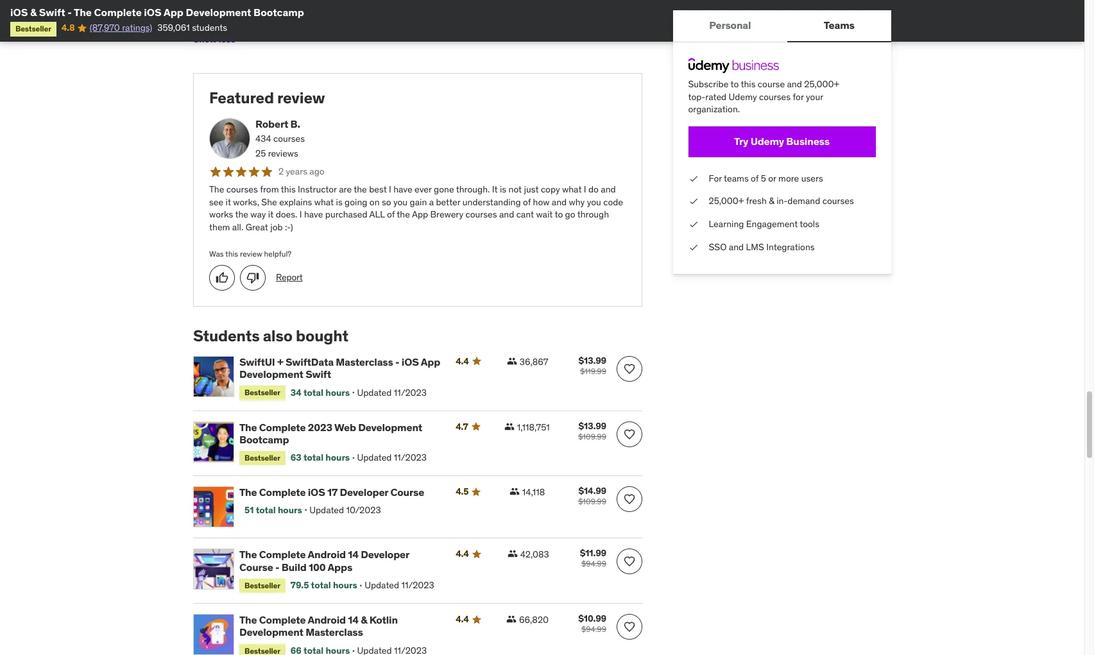 Task type: locate. For each thing, give the bounding box(es) containing it.
0 horizontal spatial is
[[336, 196, 343, 208]]

learning
[[709, 218, 744, 230]]

total for android
[[311, 580, 331, 591]]

development down 79.5
[[239, 626, 303, 639]]

updated 11/2023 down the complete 2023 web development bootcamp link
[[357, 452, 427, 464]]

the complete 2023 web development bootcamp
[[239, 421, 422, 446]]

1 horizontal spatial swift
[[306, 368, 331, 381]]

1 horizontal spatial -
[[275, 561, 279, 574]]

the inside the complete android 14 developer course - build 100 apps
[[239, 548, 257, 561]]

14 for &
[[348, 614, 359, 626]]

3 4.4 from the top
[[456, 614, 469, 625]]

0 vertical spatial on
[[285, 14, 295, 26]]

the up the all.
[[235, 209, 248, 220]]

1 vertical spatial are
[[339, 184, 352, 195]]

$10.99 $94.99
[[578, 613, 606, 634]]

if you are a pro ios developer and want to quickly get up to date with apple's latest technology, then start with the modules on swiftui, arkit and coreml.
[[214, 2, 633, 26]]

2 $109.99 from the top
[[578, 497, 606, 507]]

1 wishlist image from the top
[[623, 555, 636, 568]]

hours down swiftui + swiftdata masterclass - ios app development swift link
[[325, 387, 350, 398]]

25,000+
[[805, 78, 840, 90], [709, 195, 744, 207]]

bestseller down the swiftui
[[245, 388, 280, 397]]

reviews
[[268, 148, 298, 159]]

and up arkit
[[333, 2, 348, 13]]

0 vertical spatial updated 11/2023
[[357, 387, 427, 398]]

updated up kotlin
[[365, 580, 399, 591]]

xsmall image for for teams of 5 or more users
[[689, 172, 699, 185]]

then
[[594, 2, 612, 13]]

1 vertical spatial wishlist image
[[623, 621, 636, 634]]

wishlist image right $11.99 $94.99
[[623, 555, 636, 568]]

2 14 from the top
[[348, 614, 359, 626]]

0 horizontal spatial are
[[238, 2, 250, 13]]

4.4 for the complete android 14 & kotlin development masterclass
[[456, 614, 469, 625]]

xsmall image inside show less button
[[238, 35, 248, 45]]

4.8
[[61, 22, 75, 34]]

0 vertical spatial android
[[308, 548, 346, 561]]

updated 11/2023 down swiftui + swiftdata masterclass - ios app development swift link
[[357, 387, 427, 398]]

+
[[277, 355, 283, 368]]

1 vertical spatial course
[[239, 561, 273, 574]]

review up b.
[[277, 88, 325, 108]]

this right was at the top of the page
[[225, 249, 238, 259]]

1 $94.99 from the top
[[581, 559, 606, 569]]

development up 34
[[239, 368, 303, 381]]

works,
[[233, 196, 259, 208]]

what up why
[[562, 184, 582, 195]]

of down so
[[387, 209, 395, 220]]

$109.99
[[578, 432, 606, 441], [578, 497, 606, 507]]

development inside the complete android 14 & kotlin development masterclass
[[239, 626, 303, 639]]

xsmall image right less
[[238, 35, 248, 45]]

0 vertical spatial are
[[238, 2, 250, 13]]

the complete android 14 & kotlin development masterclass link
[[239, 614, 440, 639]]

0 vertical spatial &
[[30, 6, 37, 19]]

0 horizontal spatial course
[[239, 561, 273, 574]]

$94.99 for the complete android 14 & kotlin development masterclass
[[581, 625, 606, 634]]

0 horizontal spatial -
[[68, 6, 72, 19]]

0 vertical spatial $13.99
[[579, 355, 606, 366]]

udemy right try
[[751, 135, 785, 148]]

2 horizontal spatial of
[[751, 172, 759, 184]]

1 vertical spatial 4.4
[[456, 548, 469, 560]]

complete for the complete 2023 web development bootcamp
[[259, 421, 306, 434]]

1 vertical spatial of
[[523, 196, 531, 208]]

3 wishlist image from the top
[[623, 493, 636, 506]]

2 wishlist image from the top
[[623, 621, 636, 634]]

1 horizontal spatial what
[[562, 184, 582, 195]]

$109.99 up $11.99
[[578, 497, 606, 507]]

wishlist image right $13.99 $109.99
[[623, 428, 636, 441]]

updated 11/2023 up kotlin
[[365, 580, 434, 591]]

apple's
[[490, 2, 519, 13]]

way
[[250, 209, 266, 220]]

the inside the courses from this instructor are the best i have ever gone through. it is not just copy what i do and see it works, she explains what is going on so you gain a better understanding of how and why you code works the way it does. i have purchased all of the app brewery courses and cant wait to go through them all. great job :-)
[[209, 184, 224, 195]]

the up less
[[233, 14, 246, 26]]

xsmall image for 36,867
[[507, 356, 517, 366]]

0 vertical spatial 14
[[348, 548, 359, 561]]

review up "mark as unhelpful" image
[[240, 249, 262, 259]]

$94.99 for the complete android 14 developer course - build 100 apps
[[581, 559, 606, 569]]

developer up '10/2023'
[[340, 486, 388, 499]]

xsmall image for 42,083
[[507, 549, 518, 559]]

tab list containing personal
[[673, 10, 891, 42]]

2 $94.99 from the top
[[581, 625, 606, 634]]

total
[[303, 387, 323, 398], [303, 452, 324, 464], [256, 504, 276, 516], [311, 580, 331, 591]]

udemy
[[729, 91, 757, 102], [751, 135, 785, 148]]

1 vertical spatial developer
[[361, 548, 409, 561]]

5
[[761, 172, 766, 184]]

25,000+ up learning
[[709, 195, 744, 207]]

4.4
[[456, 355, 469, 367], [456, 548, 469, 560], [456, 614, 469, 625]]

is
[[500, 184, 506, 195], [336, 196, 343, 208]]

0 vertical spatial $109.99
[[578, 432, 606, 441]]

1 horizontal spatial are
[[339, 184, 352, 195]]

wishlist image
[[623, 363, 636, 375], [623, 428, 636, 441], [623, 493, 636, 506]]

$94.99 up $10.99
[[581, 559, 606, 569]]

personal button
[[673, 10, 788, 41]]

complete down 79.5
[[259, 614, 306, 626]]

swift up 4.8
[[39, 6, 65, 19]]

1 4.4 from the top
[[456, 355, 469, 367]]

android inside the complete android 14 & kotlin development masterclass
[[308, 614, 346, 626]]

on left swiftui, in the top of the page
[[285, 14, 295, 26]]

1 horizontal spatial it
[[268, 209, 274, 220]]

1 vertical spatial this
[[281, 184, 296, 195]]

masterclass down the 79.5 total hours
[[306, 626, 363, 639]]

this left course
[[741, 78, 756, 90]]

1 horizontal spatial on
[[370, 196, 380, 208]]

cant
[[516, 209, 534, 220]]

14 left kotlin
[[348, 614, 359, 626]]

swiftui
[[239, 355, 275, 368]]

total down 100
[[311, 580, 331, 591]]

wishlist image right $119.99
[[623, 363, 636, 375]]

1 vertical spatial is
[[336, 196, 343, 208]]

have up gain
[[394, 184, 412, 195]]

job
[[270, 221, 283, 233]]

is right it
[[500, 184, 506, 195]]

swift inside swiftui + swiftdata masterclass - ios app development swift
[[306, 368, 331, 381]]

hours for 2023
[[326, 452, 350, 464]]

apps
[[328, 561, 352, 574]]

you inside if you are a pro ios developer and want to quickly get up to date with apple's latest technology, then start with the modules on swiftui, arkit and coreml.
[[221, 2, 235, 13]]

developer right apps on the bottom
[[361, 548, 409, 561]]

1 vertical spatial swift
[[306, 368, 331, 381]]

xsmall image
[[689, 218, 699, 231], [689, 241, 699, 254], [507, 356, 517, 366], [506, 614, 517, 625]]

courses right demand
[[823, 195, 854, 207]]

0 vertical spatial with
[[471, 2, 488, 13]]

(87,970 ratings)
[[90, 22, 152, 34]]

the inside the complete android 14 & kotlin development masterclass
[[239, 614, 257, 626]]

is up purchased
[[336, 196, 343, 208]]

0 vertical spatial developer
[[340, 486, 388, 499]]

build
[[282, 561, 307, 574]]

bestseller for swiftui + swiftdata masterclass - ios app development swift
[[245, 388, 280, 397]]

0 vertical spatial review
[[277, 88, 325, 108]]

1 horizontal spatial have
[[394, 184, 412, 195]]

development right web
[[358, 421, 422, 434]]

xsmall image for learning engagement tools
[[689, 218, 699, 231]]

android up the 79.5 total hours
[[308, 548, 346, 561]]

the
[[74, 6, 92, 19], [209, 184, 224, 195], [239, 421, 257, 434], [239, 486, 257, 499], [239, 548, 257, 561], [239, 614, 257, 626]]

date
[[451, 2, 469, 13]]

courses inside subscribe to this course and 25,000+ top‑rated udemy courses for your organization.
[[760, 91, 791, 102]]

the complete android 14 & kotlin development masterclass
[[239, 614, 398, 639]]

a inside the courses from this instructor are the best i have ever gone through. it is not just copy what i do and see it works, she explains what is going on so you gain a better understanding of how and why you code works the way it does. i have purchased all of the app brewery courses and cant wait to go through them all. great job :-)
[[429, 196, 434, 208]]

1 vertical spatial wishlist image
[[623, 428, 636, 441]]

total right 34
[[303, 387, 323, 398]]

2 vertical spatial 11/2023
[[401, 580, 434, 591]]

xsmall image left 66,820
[[506, 614, 517, 625]]

1 horizontal spatial &
[[361, 614, 367, 626]]

updated 11/2023 for -
[[357, 387, 427, 398]]

1 horizontal spatial review
[[277, 88, 325, 108]]

4.4 for swiftui + swiftdata masterclass - ios app development swift
[[456, 355, 469, 367]]

1 vertical spatial review
[[240, 249, 262, 259]]

1 wishlist image from the top
[[623, 363, 636, 375]]

hours down apps on the bottom
[[333, 580, 357, 591]]

just
[[524, 184, 539, 195]]

0 horizontal spatial with
[[214, 14, 231, 26]]

359,061
[[157, 22, 190, 34]]

app inside swiftui + swiftdata masterclass - ios app development swift
[[421, 355, 440, 368]]

the
[[233, 14, 246, 26], [354, 184, 367, 195], [235, 209, 248, 220], [397, 209, 410, 220]]

1 vertical spatial $109.99
[[578, 497, 606, 507]]

complete up the 51 total hours
[[259, 486, 306, 499]]

total for swiftdata
[[303, 387, 323, 398]]

2 wishlist image from the top
[[623, 428, 636, 441]]

4.4 for the complete android 14 developer course - build 100 apps
[[456, 548, 469, 560]]

0 horizontal spatial have
[[304, 209, 323, 220]]

complete up 63
[[259, 421, 306, 434]]

0 vertical spatial course
[[390, 486, 424, 499]]

the up going
[[354, 184, 367, 195]]

1 vertical spatial $13.99
[[579, 420, 606, 432]]

i right best
[[389, 184, 391, 195]]

11/2023 for the complete 2023 web development bootcamp
[[394, 452, 427, 464]]

better
[[436, 196, 460, 208]]

1 vertical spatial a
[[429, 196, 434, 208]]

359,061 students
[[157, 22, 227, 34]]

ever
[[415, 184, 432, 195]]

complete inside the complete android 14 & kotlin development masterclass
[[259, 614, 306, 626]]

2 vertical spatial &
[[361, 614, 367, 626]]

2 vertical spatial wishlist image
[[623, 493, 636, 506]]

with down if
[[214, 14, 231, 26]]

2 vertical spatial -
[[275, 561, 279, 574]]

14 inside the complete android 14 & kotlin development masterclass
[[348, 614, 359, 626]]

1 vertical spatial $94.99
[[581, 625, 606, 634]]

11/2023 for swiftui + swiftdata masterclass - ios app development swift
[[394, 387, 427, 398]]

1 vertical spatial android
[[308, 614, 346, 626]]

2 android from the top
[[308, 614, 346, 626]]

are left pro on the top of the page
[[238, 2, 250, 13]]

0 horizontal spatial a
[[253, 2, 257, 13]]

1 horizontal spatial course
[[390, 486, 424, 499]]

this inside the courses from this instructor are the best i have ever gone through. it is not just copy what i do and see it works, she explains what is going on so you gain a better understanding of how and why you code works the way it does. i have purchased all of the app brewery courses and cant wait to go through them all. great job :-)
[[281, 184, 296, 195]]

development inside swiftui + swiftdata masterclass - ios app development swift
[[239, 368, 303, 381]]

the down gain
[[397, 209, 410, 220]]

or
[[769, 172, 777, 184]]

bestseller
[[15, 24, 51, 34], [245, 388, 280, 397], [245, 453, 280, 463], [245, 581, 280, 590]]

1 vertical spatial updated 11/2023
[[357, 452, 427, 464]]

$94.99 right 66,820
[[581, 625, 606, 634]]

through.
[[456, 184, 490, 195]]

udemy up organization.
[[729, 91, 757, 102]]

xsmall image for 1,118,751
[[504, 421, 515, 432]]

51
[[245, 504, 254, 516]]

0 horizontal spatial on
[[285, 14, 295, 26]]

integrations
[[767, 241, 815, 253]]

courses down b.
[[273, 133, 305, 144]]

$13.99 down $119.99
[[579, 420, 606, 432]]

:-
[[285, 221, 290, 233]]

have
[[394, 184, 412, 195], [304, 209, 323, 220]]

i down explains
[[300, 209, 302, 220]]

have down explains
[[304, 209, 323, 220]]

0 vertical spatial $94.99
[[581, 559, 606, 569]]

hours down the complete 2023 web development bootcamp link
[[326, 452, 350, 464]]

14
[[348, 548, 359, 561], [348, 614, 359, 626]]

it
[[492, 184, 498, 195]]

14 inside the complete android 14 developer course - build 100 apps
[[348, 548, 359, 561]]

51 total hours
[[245, 504, 302, 516]]

swiftui + swiftdata masterclass - ios app development swift link
[[239, 355, 440, 381]]

what down instructor
[[314, 196, 334, 208]]

masterclass down the bought
[[336, 355, 393, 368]]

2 vertical spatial app
[[421, 355, 440, 368]]

1 vertical spatial 14
[[348, 614, 359, 626]]

0 vertical spatial have
[[394, 184, 412, 195]]

this up explains
[[281, 184, 296, 195]]

it right way
[[268, 209, 274, 220]]

1 horizontal spatial a
[[429, 196, 434, 208]]

swift
[[39, 6, 65, 19], [306, 368, 331, 381]]

xsmall image
[[238, 35, 248, 45], [689, 172, 699, 185], [689, 195, 699, 208], [504, 421, 515, 432], [509, 487, 520, 497], [507, 549, 518, 559]]

with right date
[[471, 2, 488, 13]]

ios inside if you are a pro ios developer and want to quickly get up to date with apple's latest technology, then start with the modules on swiftui, arkit and coreml.
[[275, 2, 289, 13]]

xsmall image left 14,118
[[509, 487, 520, 497]]

1 vertical spatial app
[[412, 209, 428, 220]]

bootcamp inside the complete 2023 web development bootcamp
[[239, 433, 289, 446]]

1 vertical spatial 11/2023
[[394, 452, 427, 464]]

0 horizontal spatial of
[[387, 209, 395, 220]]

2 vertical spatial 4.4
[[456, 614, 469, 625]]

of left 5
[[751, 172, 759, 184]]

bestseller left 79.5
[[245, 581, 280, 590]]

updated 11/2023 for development
[[357, 452, 427, 464]]

sso
[[709, 241, 727, 253]]

udemy business image
[[689, 58, 779, 73]]

0 vertical spatial masterclass
[[336, 355, 393, 368]]

courses down course
[[760, 91, 791, 102]]

0 vertical spatial 4.4
[[456, 355, 469, 367]]

1 horizontal spatial you
[[393, 196, 408, 208]]

ios
[[275, 2, 289, 13], [10, 6, 28, 19], [144, 6, 162, 19], [402, 355, 419, 368], [308, 486, 325, 499]]

developer
[[291, 2, 331, 13]]

are inside if you are a pro ios developer and want to quickly get up to date with apple's latest technology, then start with the modules on swiftui, arkit and coreml.
[[238, 2, 250, 13]]

$109.99 up '$14.99'
[[578, 432, 606, 441]]

1 horizontal spatial i
[[389, 184, 391, 195]]

android inside the complete android 14 developer course - build 100 apps
[[308, 548, 346, 561]]

0 vertical spatial -
[[68, 6, 72, 19]]

1 $109.99 from the top
[[578, 432, 606, 441]]

0 vertical spatial wishlist image
[[623, 363, 636, 375]]

you right if
[[221, 2, 235, 13]]

xsmall image left 1,118,751 on the bottom
[[504, 421, 515, 432]]

xsmall image for 14,118
[[509, 487, 520, 497]]

$13.99 inside $13.99 $109.99
[[579, 420, 606, 432]]

of
[[751, 172, 759, 184], [523, 196, 531, 208], [387, 209, 395, 220]]

xsmall image left 36,867
[[507, 356, 517, 366]]

1 horizontal spatial 25,000+
[[805, 78, 840, 90]]

a left pro on the top of the page
[[253, 2, 257, 13]]

0 horizontal spatial 25,000+
[[709, 195, 744, 207]]

1 horizontal spatial this
[[281, 184, 296, 195]]

$94.99 inside $10.99 $94.99
[[581, 625, 606, 634]]

2 4.4 from the top
[[456, 548, 469, 560]]

xsmall image left fresh
[[689, 195, 699, 208]]

0 vertical spatial is
[[500, 184, 506, 195]]

0 horizontal spatial i
[[300, 209, 302, 220]]

434
[[255, 133, 271, 144]]

2 vertical spatial updated 11/2023
[[365, 580, 434, 591]]

of up cant
[[523, 196, 531, 208]]

0 vertical spatial a
[[253, 2, 257, 13]]

you right so
[[393, 196, 408, 208]]

and up for on the top of the page
[[787, 78, 802, 90]]

xsmall image left for
[[689, 172, 699, 185]]

2 $13.99 from the top
[[579, 420, 606, 432]]

going
[[345, 196, 367, 208]]

to left go at the right of the page
[[555, 209, 563, 220]]

review
[[277, 88, 325, 108], [240, 249, 262, 259]]

you down do
[[587, 196, 601, 208]]

developer for 17
[[340, 486, 388, 499]]

course inside the complete android 14 developer course - build 100 apps
[[239, 561, 273, 574]]

1 horizontal spatial of
[[523, 196, 531, 208]]

bestseller left 63
[[245, 453, 280, 463]]

want
[[350, 2, 370, 13]]

it
[[226, 196, 231, 208], [268, 209, 274, 220]]

hours
[[325, 387, 350, 398], [326, 452, 350, 464], [278, 504, 302, 516], [333, 580, 357, 591]]

$109.99 for the complete ios 17 developer course
[[578, 497, 606, 507]]

a right gain
[[429, 196, 434, 208]]

1 vertical spatial masterclass
[[306, 626, 363, 639]]

$13.99 right 36,867
[[579, 355, 606, 366]]

are up going
[[339, 184, 352, 195]]

14 right 100
[[348, 548, 359, 561]]

this
[[741, 78, 756, 90], [281, 184, 296, 195], [225, 249, 238, 259]]

2 horizontal spatial -
[[395, 355, 399, 368]]

wishlist image
[[623, 555, 636, 568], [623, 621, 636, 634]]

1 vertical spatial bootcamp
[[239, 433, 289, 446]]

wishlist image right $10.99 $94.99
[[623, 621, 636, 634]]

updated down swiftui + swiftdata masterclass - ios app development swift link
[[357, 387, 392, 398]]

fresh
[[746, 195, 767, 207]]

1 android from the top
[[308, 548, 346, 561]]

0 vertical spatial swift
[[39, 6, 65, 19]]

updated down the complete 2023 web development bootcamp link
[[357, 452, 392, 464]]

total right 63
[[303, 452, 324, 464]]

79.5 total hours
[[291, 580, 357, 591]]

masterclass
[[336, 355, 393, 368], [306, 626, 363, 639]]

to inside subscribe to this course and 25,000+ top‑rated udemy courses for your organization.
[[731, 78, 739, 90]]

the inside the complete 2023 web development bootcamp
[[239, 421, 257, 434]]

for
[[709, 172, 722, 184]]

the for the complete android 14 developer course - build 100 apps
[[239, 548, 257, 561]]

4.5
[[456, 486, 469, 498]]

on
[[285, 14, 295, 26], [370, 196, 380, 208]]

2 horizontal spatial this
[[741, 78, 756, 90]]

the complete ios 17 developer course link
[[239, 486, 440, 499]]

tab list
[[673, 10, 891, 42]]

complete inside the complete 2023 web development bootcamp
[[259, 421, 306, 434]]

and up code
[[601, 184, 616, 195]]

masterclass inside swiftui + swiftdata masterclass - ios app development swift
[[336, 355, 393, 368]]

xsmall image for 66,820
[[506, 614, 517, 625]]

0 vertical spatial this
[[741, 78, 756, 90]]

25,000+ up your
[[805, 78, 840, 90]]

the for the complete android 14 & kotlin development masterclass
[[239, 614, 257, 626]]

)
[[290, 221, 293, 233]]

0 horizontal spatial what
[[314, 196, 334, 208]]

from
[[260, 184, 279, 195]]

1 vertical spatial -
[[395, 355, 399, 368]]

$94.99 inside $11.99 $94.99
[[581, 559, 606, 569]]

complete inside the complete android 14 developer course - build 100 apps
[[259, 548, 306, 561]]

top‑rated
[[689, 91, 727, 102]]

on inside if you are a pro ios developer and want to quickly get up to date with apple's latest technology, then start with the modules on swiftui, arkit and coreml.
[[285, 14, 295, 26]]

0 vertical spatial 11/2023
[[394, 387, 427, 398]]

&
[[30, 6, 37, 19], [769, 195, 775, 207], [361, 614, 367, 626]]

1 $13.99 from the top
[[579, 355, 606, 366]]

$13.99
[[579, 355, 606, 366], [579, 420, 606, 432]]

1 vertical spatial have
[[304, 209, 323, 220]]

1 14 from the top
[[348, 548, 359, 561]]

developer inside the complete android 14 developer course - build 100 apps
[[361, 548, 409, 561]]

xsmall image left sso
[[689, 241, 699, 254]]

wishlist image for the complete 2023 web development bootcamp
[[623, 428, 636, 441]]

wishlist image right $14.99 $109.99
[[623, 493, 636, 506]]

swift up 34 total hours at the left
[[306, 368, 331, 381]]

complete for the complete android 14 developer course - build 100 apps
[[259, 548, 306, 561]]

a
[[253, 2, 257, 13], [429, 196, 434, 208]]

helpful?
[[264, 249, 291, 259]]

all.
[[232, 221, 243, 233]]

10/2023
[[346, 504, 381, 516]]

2 vertical spatial this
[[225, 249, 238, 259]]

-
[[68, 6, 72, 19], [395, 355, 399, 368], [275, 561, 279, 574]]

0 vertical spatial wishlist image
[[623, 555, 636, 568]]

0 vertical spatial udemy
[[729, 91, 757, 102]]



Task type: vqa. For each thing, say whether or not it's contained in the screenshot.


Task type: describe. For each thing, give the bounding box(es) containing it.
63 total hours
[[291, 452, 350, 464]]

2 vertical spatial of
[[387, 209, 395, 220]]

try udemy business
[[734, 135, 830, 148]]

the complete android 14 developer course - build 100 apps
[[239, 548, 409, 574]]

development inside the complete 2023 web development bootcamp
[[358, 421, 422, 434]]

show less button
[[193, 27, 248, 53]]

bestseller for the complete 2023 web development bootcamp
[[245, 453, 280, 463]]

25
[[255, 148, 266, 159]]

1,118,751
[[517, 421, 550, 433]]

2
[[279, 166, 284, 177]]

updated for web
[[357, 452, 392, 464]]

for teams of 5 or more users
[[709, 172, 824, 184]]

14 for developer
[[348, 548, 359, 561]]

featured
[[209, 88, 274, 108]]

learning engagement tools
[[709, 218, 820, 230]]

subscribe
[[689, 78, 729, 90]]

to right want
[[372, 2, 380, 13]]

0 horizontal spatial this
[[225, 249, 238, 259]]

& inside the complete android 14 & kotlin development masterclass
[[361, 614, 367, 626]]

0 vertical spatial what
[[562, 184, 582, 195]]

- inside swiftui + swiftdata masterclass - ios app development swift
[[395, 355, 399, 368]]

also
[[263, 326, 293, 346]]

0 vertical spatial app
[[164, 6, 183, 19]]

updated 11/2023 for developer
[[365, 580, 434, 591]]

ratings)
[[122, 22, 152, 34]]

bought
[[296, 326, 348, 346]]

0 horizontal spatial it
[[226, 196, 231, 208]]

how
[[533, 196, 550, 208]]

79.5
[[291, 580, 309, 591]]

ios inside swiftui + swiftdata masterclass - ios app development swift
[[402, 355, 419, 368]]

$13.99 $109.99
[[578, 420, 606, 441]]

the for the courses from this instructor are the best i have ever gone through. it is not just copy what i do and see it works, she explains what is going on so you gain a better understanding of how and why you code works the way it does. i have purchased all of the app brewery courses and cant wait to go through them all. great job :-)
[[209, 184, 224, 195]]

updated for masterclass
[[357, 387, 392, 398]]

hours for android
[[333, 580, 357, 591]]

to right up
[[440, 2, 449, 13]]

complete for the complete ios 17 developer course
[[259, 486, 306, 499]]

do
[[588, 184, 599, 195]]

web
[[334, 421, 356, 434]]

does.
[[276, 209, 297, 220]]

$119.99
[[580, 366, 606, 376]]

wishlist image for the complete android 14 & kotlin development masterclass
[[623, 621, 636, 634]]

1 horizontal spatial is
[[500, 184, 506, 195]]

$10.99
[[578, 613, 606, 625]]

updated for 14
[[365, 580, 399, 591]]

$14.99
[[578, 485, 606, 497]]

more
[[779, 172, 799, 184]]

course for the complete android 14 developer course - build 100 apps
[[239, 561, 273, 574]]

1 vertical spatial what
[[314, 196, 334, 208]]

report
[[276, 272, 303, 283]]

hours for swiftdata
[[325, 387, 350, 398]]

start
[[614, 2, 633, 13]]

subscribe to this course and 25,000+ top‑rated udemy courses for your organization.
[[689, 78, 840, 115]]

a inside if you are a pro ios developer and want to quickly get up to date with apple's latest technology, then start with the modules on swiftui, arkit and coreml.
[[253, 2, 257, 13]]

wait
[[536, 209, 553, 220]]

copy
[[541, 184, 560, 195]]

masterclass inside the complete android 14 & kotlin development masterclass
[[306, 626, 363, 639]]

complete up (87,970 ratings)
[[94, 6, 142, 19]]

the for the complete 2023 web development bootcamp
[[239, 421, 257, 434]]

demand
[[788, 195, 821, 207]]

2 years ago
[[279, 166, 325, 177]]

ios & swift - the complete ios app development bootcamp
[[10, 6, 304, 19]]

1 vertical spatial udemy
[[751, 135, 785, 148]]

2 horizontal spatial &
[[769, 195, 775, 207]]

and right sso
[[729, 241, 744, 253]]

teams button
[[788, 10, 891, 41]]

66,820
[[519, 614, 549, 626]]

$109.99 for the complete 2023 web development bootcamp
[[578, 432, 606, 441]]

1 vertical spatial 25,000+
[[709, 195, 744, 207]]

brewery
[[430, 209, 463, 220]]

0 horizontal spatial &
[[30, 6, 37, 19]]

to inside the courses from this instructor are the best i have ever gone through. it is not just copy what i do and see it works, she explains what is going on so you gain a better understanding of how and why you code works the way it does. i have purchased all of the app brewery courses and cant wait to go through them all. great job :-)
[[555, 209, 563, 220]]

sso and lms integrations
[[709, 241, 815, 253]]

updated down "the complete ios 17 developer course"
[[309, 504, 344, 516]]

11/2023 for the complete android 14 developer course - build 100 apps
[[401, 580, 434, 591]]

purchased
[[325, 209, 367, 220]]

kotlin
[[369, 614, 398, 626]]

course for the complete ios 17 developer course
[[390, 486, 424, 499]]

course
[[758, 78, 785, 90]]

organization.
[[689, 103, 740, 115]]

- inside the complete android 14 developer course - build 100 apps
[[275, 561, 279, 574]]

if
[[214, 2, 219, 13]]

42,083
[[520, 549, 549, 561]]

for
[[793, 91, 804, 102]]

2 horizontal spatial i
[[584, 184, 586, 195]]

instructor
[[298, 184, 337, 195]]

was
[[209, 249, 224, 259]]

wishlist image for the complete ios 17 developer course
[[623, 493, 636, 506]]

latest
[[521, 2, 544, 13]]

complete for the complete android 14 & kotlin development masterclass
[[259, 614, 306, 626]]

hours right 51
[[278, 504, 302, 516]]

bestseller for the complete android 14 developer course - build 100 apps
[[245, 581, 280, 590]]

understanding
[[463, 196, 521, 208]]

in-
[[777, 195, 788, 207]]

2 horizontal spatial you
[[587, 196, 601, 208]]

xsmall image for 25,000+ fresh & in-demand courses
[[689, 195, 699, 208]]

courses down "understanding"
[[466, 209, 497, 220]]

robert b. 434 courses 25 reviews
[[255, 117, 305, 159]]

the for the complete ios 17 developer course
[[239, 486, 257, 499]]

why
[[569, 196, 585, 208]]

wishlist image for the complete android 14 developer course - build 100 apps
[[623, 555, 636, 568]]

students also bought
[[193, 326, 348, 346]]

total for 2023
[[303, 452, 324, 464]]

try
[[734, 135, 749, 148]]

swiftui + swiftdata masterclass - ios app development swift
[[239, 355, 440, 381]]

courses up works,
[[226, 184, 258, 195]]

robert bettencourt image
[[209, 118, 250, 159]]

0 horizontal spatial review
[[240, 249, 262, 259]]

she
[[261, 196, 277, 208]]

0 vertical spatial bootcamp
[[254, 6, 304, 19]]

xsmall image for sso and lms integrations
[[689, 241, 699, 254]]

34
[[291, 387, 301, 398]]

$13.99 for swiftui + swiftdata masterclass - ios app development swift
[[579, 355, 606, 366]]

swiftdata
[[286, 355, 334, 368]]

quickly
[[382, 2, 411, 13]]

updated 10/2023
[[309, 504, 381, 516]]

this inside subscribe to this course and 25,000+ top‑rated udemy courses for your organization.
[[741, 78, 756, 90]]

pro
[[259, 2, 273, 13]]

100
[[309, 561, 326, 574]]

see
[[209, 196, 223, 208]]

on inside the courses from this instructor are the best i have ever gone through. it is not just copy what i do and see it works, she explains what is going on so you gain a better understanding of how and why you code works the way it does. i have purchased all of the app brewery courses and cant wait to go through them all. great job :-)
[[370, 196, 380, 208]]

through
[[577, 209, 609, 220]]

best
[[369, 184, 387, 195]]

gain
[[410, 196, 427, 208]]

up
[[428, 2, 438, 13]]

android for masterclass
[[308, 614, 346, 626]]

technology,
[[546, 2, 592, 13]]

and down copy
[[552, 196, 567, 208]]

1 horizontal spatial with
[[471, 2, 488, 13]]

tools
[[800, 218, 820, 230]]

total right 51
[[256, 504, 276, 516]]

app inside the courses from this instructor are the best i have ever gone through. it is not just copy what i do and see it works, she explains what is going on so you gain a better understanding of how and why you code works the way it does. i have purchased all of the app brewery courses and cant wait to go through them all. great job :-)
[[412, 209, 428, 220]]

explains
[[279, 196, 312, 208]]

developer for 14
[[361, 548, 409, 561]]

mark as helpful image
[[216, 272, 228, 284]]

25,000+ inside subscribe to this course and 25,000+ top‑rated udemy courses for your organization.
[[805, 78, 840, 90]]

try udemy business link
[[689, 126, 876, 157]]

udemy inside subscribe to this course and 25,000+ top‑rated udemy courses for your organization.
[[729, 91, 757, 102]]

go
[[565, 209, 575, 220]]

4.7
[[456, 421, 468, 432]]

gone
[[434, 184, 454, 195]]

get
[[413, 2, 426, 13]]

and down want
[[356, 14, 371, 26]]

the inside if you are a pro ios developer and want to quickly get up to date with apple's latest technology, then start with the modules on swiftui, arkit and coreml.
[[233, 14, 246, 26]]

android for build
[[308, 548, 346, 561]]

$13.99 for the complete 2023 web development bootcamp
[[579, 420, 606, 432]]

1 vertical spatial it
[[268, 209, 274, 220]]

featured review
[[209, 88, 325, 108]]

and left cant
[[499, 209, 514, 220]]

17
[[327, 486, 338, 499]]

code
[[603, 196, 623, 208]]

students
[[192, 22, 227, 34]]

courses inside the robert b. 434 courses 25 reviews
[[273, 133, 305, 144]]

lms
[[746, 241, 765, 253]]

years
[[286, 166, 307, 177]]

and inside subscribe to this course and 25,000+ top‑rated udemy courses for your organization.
[[787, 78, 802, 90]]

wishlist image for swiftui + swiftdata masterclass - ios app development swift
[[623, 363, 636, 375]]

development up students
[[186, 6, 251, 19]]

users
[[802, 172, 824, 184]]

are inside the courses from this instructor are the best i have ever gone through. it is not just copy what i do and see it works, she explains what is going on so you gain a better understanding of how and why you code works the way it does. i have purchased all of the app brewery courses and cant wait to go through them all. great job :-)
[[339, 184, 352, 195]]

arkit
[[330, 14, 353, 26]]

1 vertical spatial with
[[214, 14, 231, 26]]

mark as unhelpful image
[[246, 272, 259, 284]]

bestseller left 4.8
[[15, 24, 51, 34]]

show less
[[193, 34, 235, 45]]



